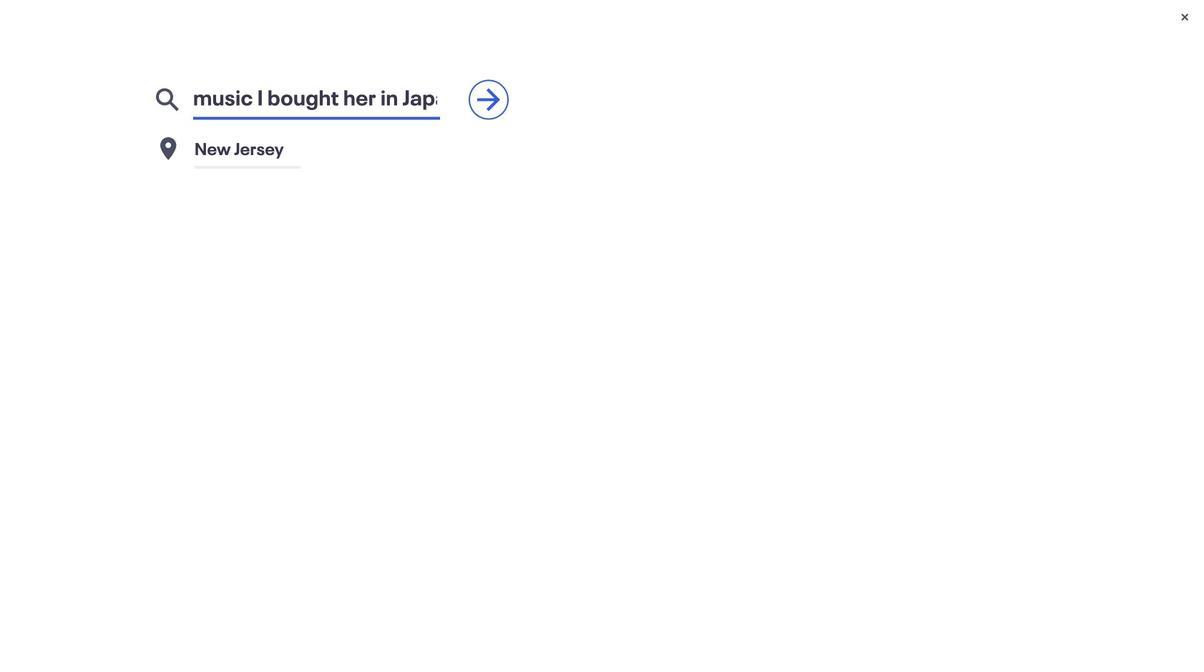 Task type: locate. For each thing, give the bounding box(es) containing it.
run search image
[[472, 83, 506, 117]]

None search field
[[193, 74, 440, 120]]

open search bar element
[[113, 6, 790, 37]]

none text field inside date picker dialog alert dialog
[[195, 129, 525, 169]]

None text field
[[195, 129, 525, 169]]



Task type: describe. For each thing, give the bounding box(es) containing it.
none search field inside date picker dialog alert dialog
[[193, 74, 440, 120]]

homepage header image
[[0, 43, 1202, 392]]

date picker dialog alert dialog
[[0, 0, 1202, 665]]



Task type: vqa. For each thing, say whether or not it's contained in the screenshot.
Run Search 'image'
yes



